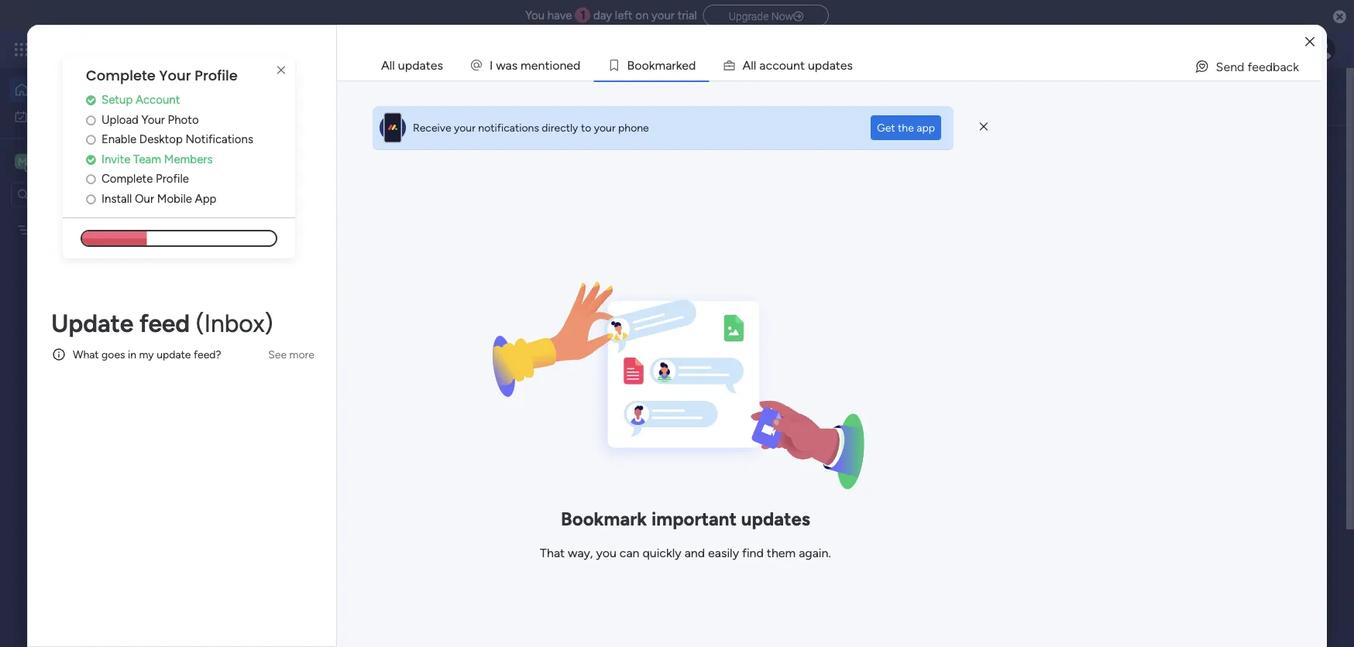 Task type: vqa. For each thing, say whether or not it's contained in the screenshot.
the bottommost Profile
yes



Task type: locate. For each thing, give the bounding box(es) containing it.
o down have
[[552, 58, 560, 72]]

0 horizontal spatial my
[[34, 110, 49, 123]]

0 vertical spatial main
[[36, 154, 63, 169]]

e right p
[[840, 58, 847, 72]]

update down more
[[277, 401, 324, 417]]

1 d from the left
[[573, 58, 581, 72]]

2 d from the left
[[689, 58, 696, 72]]

my
[[34, 110, 49, 123], [277, 613, 297, 630]]

workspace selection element
[[15, 152, 129, 172]]

u
[[786, 58, 793, 72], [808, 58, 815, 72]]

a
[[505, 58, 512, 72], [666, 58, 672, 72], [759, 58, 766, 72], [829, 58, 836, 72]]

updates right all
[[398, 58, 443, 72]]

2 horizontal spatial t
[[836, 58, 840, 72]]

workspace down enable
[[66, 154, 127, 169]]

1 horizontal spatial workspaces
[[492, 98, 558, 112]]

again.
[[799, 546, 831, 561]]

u left p
[[786, 58, 793, 72]]

work down "home"
[[52, 110, 75, 123]]

management
[[156, 41, 241, 58], [320, 340, 384, 353]]

work for monday
[[125, 41, 153, 58]]

your left teammates
[[406, 530, 431, 545]]

circle o image inside upload your photo link
[[86, 114, 96, 126]]

0 vertical spatial circle o image
[[86, 114, 96, 126]]

invite for invite team members
[[101, 152, 130, 166]]

1 horizontal spatial feed
[[327, 401, 356, 417]]

0 vertical spatial (inbox)
[[196, 309, 273, 338]]

photo
[[168, 113, 199, 127]]

m for e
[[521, 58, 531, 72]]

o left p
[[779, 58, 786, 72]]

1 horizontal spatial dapulse x slim image
[[980, 120, 988, 134]]

1 vertical spatial feed
[[327, 401, 356, 417]]

1 horizontal spatial invite
[[372, 530, 403, 545]]

1 horizontal spatial work
[[125, 41, 153, 58]]

your right on
[[652, 9, 675, 22]]

work up complete your profile
[[125, 41, 153, 58]]

main
[[36, 154, 63, 169], [396, 340, 419, 353]]

dapulse x slim image right app
[[980, 120, 988, 134]]

0 horizontal spatial management
[[156, 41, 241, 58]]

roy
[[332, 452, 352, 466]]

see left more
[[268, 348, 287, 361]]

setup account link
[[86, 91, 295, 109]]

s right w
[[512, 58, 518, 72]]

0 horizontal spatial feed
[[139, 309, 190, 338]]

0 horizontal spatial invite
[[101, 152, 130, 166]]

0 vertical spatial your
[[159, 66, 191, 86]]

i
[[550, 58, 552, 72]]

circle o image inside complete profile link
[[86, 173, 96, 185]]

1 horizontal spatial main
[[396, 340, 419, 353]]

you
[[596, 546, 617, 561]]

circle o image
[[86, 134, 96, 145], [86, 193, 96, 205]]

management left >
[[320, 340, 384, 353]]

loplol list box
[[0, 214, 198, 452]]

1 vertical spatial my
[[277, 613, 297, 630]]

0 horizontal spatial work
[[52, 110, 75, 123]]

option
[[0, 216, 198, 219]]

all updates link
[[369, 50, 455, 80]]

and inside 'dialog'
[[685, 546, 705, 561]]

1 horizontal spatial management
[[320, 340, 384, 353]]

my inside button
[[34, 110, 49, 123]]

what goes in my update feed?
[[73, 348, 221, 361]]

invite inside the invite team members link
[[101, 152, 130, 166]]

l
[[751, 58, 754, 72], [754, 58, 756, 72]]

0 horizontal spatial dapulse x slim image
[[272, 61, 290, 80]]

0 horizontal spatial n
[[538, 58, 545, 72]]

your up setup account link
[[159, 66, 191, 86]]

trial
[[677, 9, 697, 22]]

l right the a at the right top of the page
[[754, 58, 756, 72]]

feed up update at the left
[[139, 309, 190, 338]]

invite
[[101, 152, 130, 166], [372, 530, 403, 545]]

complete profile
[[101, 172, 189, 186]]

1 vertical spatial work
[[52, 110, 75, 123]]

0 vertical spatial circle o image
[[86, 134, 96, 145]]

complete up install
[[101, 172, 153, 186]]

1 horizontal spatial s
[[847, 58, 853, 72]]

l down upgrade
[[751, 58, 754, 72]]

3 a from the left
[[759, 58, 766, 72]]

0 vertical spatial update feed (inbox)
[[51, 309, 273, 338]]

management up complete your profile
[[156, 41, 241, 58]]

updates up 'them'
[[741, 508, 810, 531]]

feed up roy
[[327, 401, 356, 417]]

a right b
[[666, 58, 672, 72]]

0 vertical spatial profile
[[195, 66, 238, 86]]

2 horizontal spatial n
[[793, 58, 800, 72]]

1 vertical spatial invite
[[372, 530, 403, 545]]

profile up mobile
[[156, 172, 189, 186]]

update feed (inbox) up roy
[[277, 401, 406, 417]]

3 d from the left
[[822, 58, 829, 72]]

1 vertical spatial management
[[320, 340, 384, 353]]

a l l a c c o u n t u p d a t e s
[[743, 58, 853, 72]]

enable
[[101, 132, 136, 146]]

0 vertical spatial see
[[271, 43, 289, 56]]

update
[[51, 309, 133, 338], [277, 401, 324, 417]]

work for my
[[52, 110, 75, 123]]

m
[[521, 58, 531, 72], [655, 58, 666, 72]]

notifications
[[186, 132, 253, 146]]

your
[[652, 9, 675, 22], [323, 98, 348, 112], [454, 121, 476, 134], [594, 121, 616, 134], [406, 530, 431, 545]]

mobile
[[157, 192, 192, 206]]

1 horizontal spatial updates
[[741, 508, 810, 531]]

component image
[[274, 338, 288, 352]]

your down the account
[[141, 113, 165, 127]]

bookmark
[[561, 508, 647, 531]]

1 vertical spatial update
[[277, 401, 324, 417]]

update feed (inbox)
[[51, 309, 273, 338], [277, 401, 406, 417]]

1
[[581, 9, 586, 22]]

workspaces
[[492, 98, 558, 112], [300, 613, 376, 630]]

1 vertical spatial complete
[[101, 172, 153, 186]]

1 a from the left
[[505, 58, 512, 72]]

n right the i
[[560, 58, 567, 72]]

workspace right >
[[422, 340, 474, 353]]

1 vertical spatial circle o image
[[86, 193, 96, 205]]

1 vertical spatial and
[[500, 530, 521, 545]]

have
[[548, 9, 572, 22]]

1 horizontal spatial t
[[800, 58, 805, 72]]

your for profile
[[159, 66, 191, 86]]

on
[[635, 9, 649, 22]]

circle o image inside install our mobile app 'link'
[[86, 193, 96, 205]]

1 horizontal spatial k
[[676, 58, 682, 72]]

0 horizontal spatial update
[[51, 309, 133, 338]]

0 horizontal spatial d
[[573, 58, 581, 72]]

update feed (inbox) up update at the left
[[51, 309, 273, 338]]

1 s from the left
[[512, 58, 518, 72]]

see plans
[[271, 43, 318, 56]]

t right w
[[545, 58, 550, 72]]

dapulse x slim image
[[272, 61, 290, 80], [980, 120, 988, 134]]

circle o image for install
[[86, 193, 96, 205]]

1 k from the left
[[649, 58, 655, 72]]

can
[[620, 546, 640, 561]]

0 horizontal spatial update feed (inbox)
[[51, 309, 273, 338]]

upgrade now
[[729, 10, 793, 22]]

close image
[[1305, 36, 1315, 47]]

profile
[[195, 66, 238, 86], [156, 172, 189, 186]]

main right workspace icon
[[36, 154, 63, 169]]

2 horizontal spatial d
[[822, 58, 829, 72]]

see
[[271, 43, 289, 56], [268, 348, 287, 361]]

complete for complete your profile
[[86, 66, 156, 86]]

0 vertical spatial complete
[[86, 66, 156, 86]]

1 horizontal spatial u
[[808, 58, 815, 72]]

1 u from the left
[[786, 58, 793, 72]]

and
[[468, 98, 489, 112], [500, 530, 521, 545], [685, 546, 705, 561]]

k
[[649, 58, 655, 72], [676, 58, 682, 72]]

(inbox)
[[196, 309, 273, 338], [359, 401, 406, 417]]

profile up setup account link
[[195, 66, 238, 86]]

to
[[581, 121, 591, 134]]

m for a
[[655, 58, 666, 72]]

install our mobile app link
[[86, 190, 295, 207]]

s right p
[[847, 58, 853, 72]]

0 vertical spatial management
[[156, 41, 241, 58]]

(inbox) up feed?
[[196, 309, 273, 338]]

0 horizontal spatial profile
[[156, 172, 189, 186]]

invite your teammates and start collaborating
[[372, 530, 626, 545]]

tara schultz image
[[1311, 37, 1336, 62]]

0 vertical spatial updates
[[398, 58, 443, 72]]

circle o image down check circle icon
[[86, 114, 96, 126]]

setup
[[101, 93, 133, 107]]

update up 'what'
[[51, 309, 133, 338]]

3 o from the left
[[642, 58, 649, 72]]

0 vertical spatial my
[[34, 110, 49, 123]]

afternoon,
[[266, 82, 316, 95]]

circle o image inside enable desktop notifications link
[[86, 134, 96, 145]]

0 vertical spatial update
[[51, 309, 133, 338]]

circle o image up search in workspace field
[[86, 173, 96, 185]]

0 vertical spatial feed
[[139, 309, 190, 338]]

1 circle o image from the top
[[86, 114, 96, 126]]

updates
[[398, 58, 443, 72], [741, 508, 810, 531]]

3 e from the left
[[682, 58, 689, 72]]

0 horizontal spatial m
[[521, 58, 531, 72]]

m left r
[[655, 58, 666, 72]]

1 horizontal spatial n
[[560, 58, 567, 72]]

recently
[[277, 158, 334, 175]]

n left p
[[793, 58, 800, 72]]

1 vertical spatial your
[[141, 113, 165, 127]]

complete
[[86, 66, 156, 86], [101, 172, 153, 186]]

phone
[[618, 121, 649, 134]]

1 vertical spatial see
[[268, 348, 287, 361]]

0 horizontal spatial workspace
[[66, 154, 127, 169]]

1 vertical spatial workspace
[[422, 340, 474, 353]]

invite for invite your teammates and start collaborating
[[372, 530, 403, 545]]

t right p
[[836, 58, 840, 72]]

loplol
[[36, 223, 63, 237]]

complete up setup
[[86, 66, 156, 86]]

0 horizontal spatial k
[[649, 58, 655, 72]]

t left p
[[800, 58, 805, 72]]

app
[[917, 121, 935, 134]]

1 vertical spatial circle o image
[[86, 173, 96, 185]]

1 circle o image from the top
[[86, 134, 96, 145]]

2 m from the left
[[655, 58, 666, 72]]

dialog containing update feed
[[27, 25, 1327, 648]]

circle o image left install
[[86, 193, 96, 205]]

circle o image up check circle image
[[86, 134, 96, 145]]

e right the i
[[567, 58, 573, 72]]

1 horizontal spatial m
[[655, 58, 666, 72]]

see inside 'dialog'
[[268, 348, 287, 361]]

0 horizontal spatial s
[[512, 58, 518, 72]]

0 horizontal spatial and
[[468, 98, 489, 112]]

upload your photo link
[[86, 111, 295, 128]]

0 vertical spatial dapulse x slim image
[[272, 61, 290, 80]]

and left easily
[[685, 546, 705, 561]]

work inside button
[[52, 110, 75, 123]]

2 vertical spatial and
[[685, 546, 705, 561]]

0 horizontal spatial u
[[786, 58, 793, 72]]

tab list
[[368, 50, 1321, 81]]

0 vertical spatial and
[[468, 98, 489, 112]]

upload your photo
[[101, 113, 199, 127]]

updates inside 'link'
[[398, 58, 443, 72]]

1 horizontal spatial my
[[277, 613, 297, 630]]

1 n from the left
[[538, 58, 545, 72]]

0 horizontal spatial t
[[545, 58, 550, 72]]

and right inbox
[[468, 98, 489, 112]]

a right the a at the right top of the page
[[759, 58, 766, 72]]

1 horizontal spatial (inbox)
[[359, 401, 406, 417]]

(inbox) up the 'mann' on the left bottom of page
[[359, 401, 406, 417]]

update feed (inbox) inside 'dialog'
[[51, 309, 273, 338]]

see left plans
[[271, 43, 289, 56]]

1 horizontal spatial d
[[689, 58, 696, 72]]

e left the i
[[531, 58, 538, 72]]

0 vertical spatial work
[[125, 41, 153, 58]]

receive
[[413, 121, 451, 134]]

i
[[489, 58, 493, 72]]

0 horizontal spatial (inbox)
[[196, 309, 273, 338]]

start
[[524, 530, 550, 545]]

visited
[[337, 158, 380, 175]]

my for my workspaces
[[277, 613, 297, 630]]

upload
[[101, 113, 139, 127]]

find
[[742, 546, 764, 561]]

teammates
[[434, 530, 497, 545]]

1 m from the left
[[521, 58, 531, 72]]

b o o k m a r k e d
[[627, 58, 696, 72]]

left
[[615, 9, 633, 22]]

and left start
[[500, 530, 521, 545]]

main right >
[[396, 340, 419, 353]]

i w a s m e n t i o n e d
[[489, 58, 581, 72]]

o left r
[[635, 58, 642, 72]]

m left the i
[[521, 58, 531, 72]]

a right i
[[505, 58, 512, 72]]

dialog
[[27, 25, 1327, 648]]

e right r
[[682, 58, 689, 72]]

e
[[531, 58, 538, 72], [567, 58, 573, 72], [682, 58, 689, 72], [840, 58, 847, 72]]

0 horizontal spatial main
[[36, 154, 63, 169]]

0 vertical spatial workspaces
[[492, 98, 558, 112]]

all updates
[[381, 58, 443, 72]]

your down tara!
[[323, 98, 348, 112]]

circle o image
[[86, 114, 96, 126], [86, 173, 96, 185]]

a right p
[[829, 58, 836, 72]]

2 circle o image from the top
[[86, 173, 96, 185]]

d
[[573, 58, 581, 72], [689, 58, 696, 72], [822, 58, 829, 72]]

c
[[766, 58, 772, 72], [772, 58, 779, 72]]

2 horizontal spatial work
[[294, 340, 317, 353]]

1 vertical spatial profile
[[156, 172, 189, 186]]

invite team members link
[[86, 151, 295, 168]]

2 s from the left
[[847, 58, 853, 72]]

1 horizontal spatial update feed (inbox)
[[277, 401, 406, 417]]

dapulse x slim image up afternoon,
[[272, 61, 290, 80]]

2 circle o image from the top
[[86, 193, 96, 205]]

o right b
[[642, 58, 649, 72]]

main inside "workspace selection" element
[[36, 154, 63, 169]]

goes
[[102, 348, 125, 361]]

workspace image
[[15, 153, 30, 170]]

your
[[159, 66, 191, 86], [141, 113, 165, 127]]

select product image
[[14, 42, 29, 57]]

s
[[512, 58, 518, 72], [847, 58, 853, 72]]

0 horizontal spatial workspaces
[[300, 613, 376, 630]]

2 horizontal spatial and
[[685, 546, 705, 561]]

n left the i
[[538, 58, 545, 72]]

inbox
[[434, 98, 465, 112]]

work right the component "icon"
[[294, 340, 317, 353]]

0 vertical spatial invite
[[101, 152, 130, 166]]

u right the a at the right top of the page
[[808, 58, 815, 72]]

0 horizontal spatial updates
[[398, 58, 443, 72]]



Task type: describe. For each thing, give the bounding box(es) containing it.
notifications
[[478, 121, 539, 134]]

2 u from the left
[[808, 58, 815, 72]]

2 vertical spatial work
[[294, 340, 317, 353]]

1 t from the left
[[545, 58, 550, 72]]

important
[[651, 508, 737, 531]]

your for photo
[[141, 113, 165, 127]]

and inside good afternoon, tara! quickly access your recent boards, inbox and workspaces
[[468, 98, 489, 112]]

see for see plans
[[271, 43, 289, 56]]

d for a l l a c c o u n t u p d a t e s
[[822, 58, 829, 72]]

circle o image for enable
[[86, 134, 96, 145]]

2 o from the left
[[635, 58, 642, 72]]

all
[[381, 58, 395, 72]]

2 l from the left
[[754, 58, 756, 72]]

enable desktop notifications link
[[86, 131, 295, 148]]

plans
[[292, 43, 318, 56]]

upgrade
[[729, 10, 769, 22]]

team
[[133, 152, 161, 166]]

in
[[128, 348, 136, 361]]

now
[[771, 10, 793, 22]]

p
[[815, 58, 822, 72]]

main workspace
[[36, 154, 127, 169]]

1 vertical spatial workspaces
[[300, 613, 376, 630]]

get the app
[[877, 121, 935, 134]]

d for i w a s m e n t i o n e d
[[573, 58, 581, 72]]

check circle image
[[86, 94, 96, 106]]

them
[[767, 546, 796, 561]]

workspaces inside good afternoon, tara! quickly access your recent boards, inbox and workspaces
[[492, 98, 558, 112]]

way,
[[568, 546, 593, 561]]

desktop
[[139, 132, 183, 146]]

send feedback
[[1216, 59, 1299, 74]]

tara!
[[319, 82, 342, 95]]

my
[[139, 348, 154, 361]]

send
[[1216, 59, 1244, 74]]

receive your notifications directly to your phone
[[413, 121, 649, 134]]

that way, you can quickly and easily find them again.
[[540, 546, 831, 561]]

dapulse close image
[[1333, 9, 1346, 25]]

easily
[[708, 546, 739, 561]]

1 vertical spatial updates
[[741, 508, 810, 531]]

1 vertical spatial dapulse x slim image
[[980, 120, 988, 134]]

see plans button
[[250, 38, 325, 61]]

home
[[36, 83, 65, 96]]

4 a from the left
[[829, 58, 836, 72]]

members
[[164, 152, 213, 166]]

check circle image
[[86, 154, 96, 165]]

directly
[[542, 121, 578, 134]]

invite team members
[[101, 152, 213, 166]]

setup account
[[101, 93, 180, 107]]

you have 1 day left on your trial
[[525, 9, 697, 22]]

Search in workspace field
[[33, 186, 129, 204]]

1 l from the left
[[751, 58, 754, 72]]

get
[[877, 121, 895, 134]]

my work button
[[9, 104, 167, 129]]

1 horizontal spatial workspace
[[422, 340, 474, 353]]

>
[[386, 340, 393, 353]]

my for my work
[[34, 110, 49, 123]]

complete your profile
[[86, 66, 238, 86]]

access
[[281, 98, 320, 112]]

1 e from the left
[[531, 58, 538, 72]]

4 o from the left
[[779, 58, 786, 72]]

1 horizontal spatial profile
[[195, 66, 238, 86]]

recently visited
[[277, 158, 380, 175]]

more
[[289, 348, 314, 361]]

feed inside 'dialog'
[[139, 309, 190, 338]]

complete for complete profile
[[101, 172, 153, 186]]

1 vertical spatial update feed (inbox)
[[277, 401, 406, 417]]

see more button
[[262, 342, 321, 367]]

day
[[593, 9, 612, 22]]

home button
[[9, 77, 167, 102]]

collaborating
[[553, 530, 626, 545]]

work management > main workspace link
[[267, 188, 484, 363]]

my workspaces
[[277, 613, 376, 630]]

enable desktop notifications
[[101, 132, 253, 146]]

you
[[525, 9, 545, 22]]

1 vertical spatial main
[[396, 340, 419, 353]]

upgrade now link
[[703, 4, 829, 26]]

see for see more
[[268, 348, 287, 361]]

2 k from the left
[[676, 58, 682, 72]]

1 vertical spatial (inbox)
[[359, 401, 406, 417]]

get the app button
[[871, 115, 941, 140]]

my work
[[34, 110, 75, 123]]

0 vertical spatial workspace
[[66, 154, 127, 169]]

3 t from the left
[[836, 58, 840, 72]]

1 horizontal spatial update
[[277, 401, 324, 417]]

w
[[496, 58, 505, 72]]

2 a from the left
[[666, 58, 672, 72]]

bookmark important updates
[[561, 508, 810, 531]]

1 horizontal spatial and
[[500, 530, 521, 545]]

2 t from the left
[[800, 58, 805, 72]]

install our mobile app
[[101, 192, 216, 206]]

2 e from the left
[[567, 58, 573, 72]]

b
[[627, 58, 635, 72]]

good
[[236, 82, 263, 95]]

quickly
[[643, 546, 681, 561]]

tab list containing all updates
[[368, 50, 1321, 81]]

app
[[195, 192, 216, 206]]

2 n from the left
[[560, 58, 567, 72]]

profile inside complete profile link
[[156, 172, 189, 186]]

1 c from the left
[[766, 58, 772, 72]]

your right the "to"
[[594, 121, 616, 134]]

send feedback button
[[1188, 54, 1305, 79]]

3 n from the left
[[793, 58, 800, 72]]

your down inbox
[[454, 121, 476, 134]]

feedback
[[1248, 59, 1299, 74]]

your inside good afternoon, tara! quickly access your recent boards, inbox and workspaces
[[323, 98, 348, 112]]

that
[[540, 546, 565, 561]]

circle o image for complete
[[86, 173, 96, 185]]

boards,
[[390, 98, 431, 112]]

good afternoon, tara! quickly access your recent boards, inbox and workspaces
[[236, 82, 558, 112]]

feed?
[[194, 348, 221, 361]]

see more
[[268, 348, 314, 361]]

(inbox) inside 'dialog'
[[196, 309, 273, 338]]

the
[[898, 121, 914, 134]]

install
[[101, 192, 132, 206]]

a
[[743, 58, 751, 72]]

circle o image for upload
[[86, 114, 96, 126]]

1 o from the left
[[552, 58, 560, 72]]

4 e from the left
[[840, 58, 847, 72]]

roy mann
[[332, 452, 383, 466]]

our
[[135, 192, 154, 206]]

update
[[157, 348, 191, 361]]

2 c from the left
[[772, 58, 779, 72]]

what
[[73, 348, 99, 361]]

dapulse rightstroke image
[[793, 10, 803, 22]]

account
[[136, 93, 180, 107]]

recent
[[351, 98, 387, 112]]



